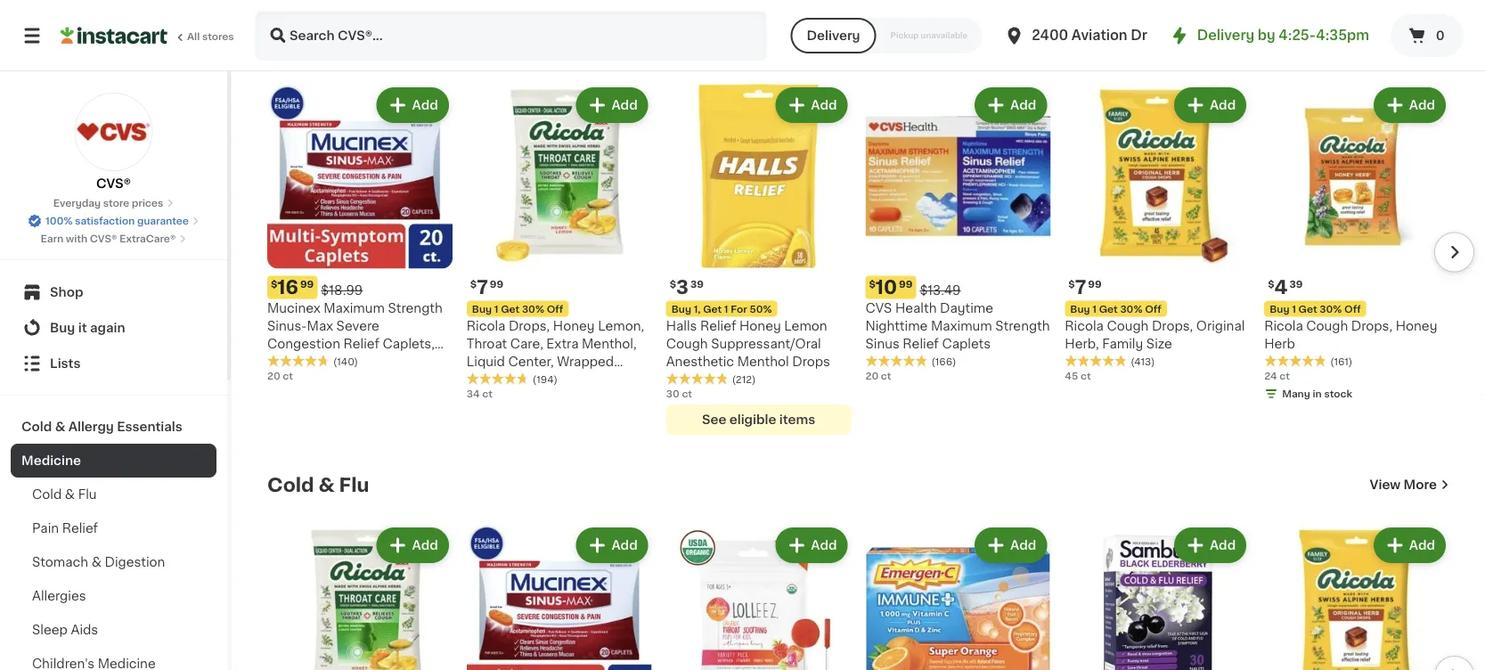 Task type: describe. For each thing, give the bounding box(es) containing it.
honey inside ricola cough drops, honey herb
[[1396, 320, 1438, 333]]

liquid
[[467, 356, 505, 368]]

0 horizontal spatial cold & flu
[[32, 488, 97, 501]]

99 for cough
[[1089, 279, 1102, 289]]

buy 1 get 30% off for family
[[1071, 304, 1162, 314]]

on sale now link
[[267, 34, 392, 55]]

34
[[467, 390, 480, 399]]

get for ricola drops, honey lemon, throat care, extra menthol, liquid center, wrapped drops
[[501, 304, 520, 314]]

wrapped
[[557, 356, 614, 368]]

pain relief link
[[11, 512, 217, 545]]

cough inside "halls relief honey lemon cough suppressant/oral anesthetic menthol drops"
[[666, 338, 708, 350]]

2 get from the left
[[703, 304, 722, 314]]

$ 10 99
[[869, 279, 913, 297]]

view more for on sale now
[[1370, 39, 1438, 51]]

many
[[1283, 390, 1311, 399]]

sinus inside cvs health daytime nighttime maximum strength sinus relief caplets
[[866, 338, 900, 350]]

cold & allergy essentials
[[21, 421, 183, 433]]

allergy
[[68, 421, 114, 433]]

30 ct
[[666, 390, 693, 399]]

more for on sale now
[[1404, 39, 1438, 51]]

delivery by 4:25-4:35pm link
[[1169, 25, 1370, 46]]

suppressant/oral
[[711, 338, 821, 350]]

16
[[277, 279, 299, 297]]

items
[[780, 414, 816, 427]]

sinus-
[[267, 320, 307, 333]]

$ for ricola drops, honey lemon, throat care, extra menthol, liquid center, wrapped drops
[[470, 279, 477, 289]]

ricola cough drops, original herb, family size
[[1065, 320, 1245, 350]]

100%
[[46, 216, 73, 226]]

& for cold & allergy essentials link
[[55, 421, 65, 433]]

delivery for delivery by 4:25-4:35pm
[[1198, 29, 1255, 42]]

20 for 10
[[866, 372, 879, 382]]

essentials
[[117, 421, 183, 433]]

20 for 16
[[267, 372, 280, 382]]

(161)
[[1331, 357, 1353, 367]]

& for 'stomach & digestion' link
[[91, 556, 102, 569]]

halls
[[666, 320, 697, 333]]

size
[[1147, 338, 1173, 350]]

relief inside cvs health daytime nighttime maximum strength sinus relief caplets
[[903, 338, 939, 350]]

sleep aids
[[32, 624, 98, 636]]

buy for ricola drops, honey lemon, throat care, extra menthol, liquid center, wrapped drops
[[472, 304, 492, 314]]

instacart logo image
[[61, 25, 168, 46]]

1 vertical spatial cvs®
[[90, 234, 117, 244]]

30
[[666, 390, 680, 399]]

more for cold & flu
[[1404, 479, 1438, 492]]

buy inside buy it again link
[[50, 322, 75, 334]]

7 for ricola drops, honey lemon, throat care, extra menthol, liquid center, wrapped drops
[[477, 279, 488, 297]]

drops, inside ricola drops, honey lemon, throat care, extra menthol, liquid center, wrapped drops
[[509, 320, 550, 333]]

on
[[267, 35, 296, 54]]

30% for care,
[[522, 304, 545, 314]]

health
[[896, 302, 937, 315]]

care,
[[511, 338, 544, 350]]

34 ct
[[467, 390, 493, 399]]

caplets
[[942, 338, 991, 350]]

off inside product group
[[1345, 304, 1362, 314]]

$10.99 original price: $13.49 element
[[866, 276, 1051, 300]]

cold inside cold & allergy essentials link
[[21, 421, 52, 433]]

ct for mucinex maximum strength sinus-max severe congestion relief caplets, clears sinus & nasal congestion
[[283, 372, 293, 382]]

1 for ricola cough drops, original herb, family size
[[1093, 304, 1097, 314]]

$ for halls relief honey lemon cough suppressant/oral anesthetic menthol drops
[[670, 279, 676, 289]]

1 horizontal spatial flu
[[339, 476, 369, 495]]

by
[[1258, 29, 1276, 42]]

buy left 1,
[[672, 304, 692, 314]]

center,
[[508, 356, 554, 368]]

45 ct
[[1065, 372, 1091, 382]]

ricola for herb,
[[1065, 320, 1104, 333]]

everyday store prices link
[[53, 196, 174, 210]]

100% satisfaction guarantee
[[46, 216, 189, 226]]

4:35pm
[[1317, 29, 1370, 42]]

99 for maximum
[[300, 279, 314, 289]]

24
[[1265, 372, 1278, 382]]

buy 1 get 30% off inside product group
[[1270, 304, 1362, 314]]

ricola drops, honey lemon, throat care, extra menthol, liquid center, wrapped drops
[[467, 320, 645, 386]]

0 horizontal spatial flu
[[78, 488, 97, 501]]

service type group
[[791, 18, 982, 53]]

20 ct for 10
[[866, 372, 892, 382]]

drops, for 4
[[1352, 320, 1393, 333]]

view more for cold & flu
[[1370, 479, 1438, 492]]

shop
[[50, 286, 83, 299]]

99 for drops,
[[490, 279, 504, 289]]

2 1 from the left
[[724, 304, 729, 314]]

45
[[1065, 372, 1079, 382]]

all
[[187, 32, 200, 41]]

now
[[348, 35, 392, 54]]

drops inside ricola drops, honey lemon, throat care, extra menthol, liquid center, wrapped drops
[[467, 374, 505, 386]]

get for ricola cough drops, original herb, family size
[[1100, 304, 1118, 314]]

0 button
[[1391, 14, 1464, 57]]

lists link
[[11, 346, 217, 381]]

store
[[103, 198, 129, 208]]

(140)
[[333, 357, 358, 367]]

mucinex maximum strength sinus-max severe congestion relief caplets, clears sinus & nasal congestion
[[267, 302, 443, 386]]

maximum inside cvs health daytime nighttime maximum strength sinus relief caplets
[[931, 320, 993, 333]]

1 horizontal spatial cold & flu
[[267, 476, 369, 495]]

many in stock
[[1283, 390, 1353, 399]]

7 for ricola cough drops, original herb, family size
[[1075, 279, 1087, 297]]

earn
[[41, 234, 63, 244]]

4:25-
[[1279, 29, 1317, 42]]

buy for ricola cough drops, honey herb
[[1270, 304, 1290, 314]]

stomach
[[32, 556, 88, 569]]

see
[[702, 414, 727, 427]]

(413)
[[1131, 357, 1155, 367]]

(212)
[[732, 375, 756, 385]]

$ 7 99 for ricola drops, honey lemon, throat care, extra menthol, liquid center, wrapped drops
[[470, 279, 504, 297]]

menthol
[[738, 356, 789, 368]]

delivery button
[[791, 18, 877, 53]]

ricola for herb
[[1265, 320, 1304, 333]]

dr
[[1131, 29, 1148, 42]]

view for on sale now
[[1370, 39, 1401, 51]]

it
[[78, 322, 87, 334]]

product group containing 4
[[1265, 84, 1450, 405]]

for
[[731, 304, 748, 314]]

eligible
[[730, 414, 777, 427]]

stock
[[1325, 390, 1353, 399]]

ct for cvs health daytime nighttime maximum strength sinus relief caplets
[[881, 372, 892, 382]]

2400
[[1032, 29, 1069, 42]]

off for size
[[1145, 304, 1162, 314]]

in
[[1313, 390, 1322, 399]]

(194)
[[533, 375, 558, 385]]

see eligible items
[[702, 414, 816, 427]]

3 30% from the left
[[1320, 304, 1343, 314]]

sinus inside mucinex maximum strength sinus-max severe congestion relief caplets, clears sinus & nasal congestion
[[311, 356, 345, 368]]

relief inside "halls relief honey lemon cough suppressant/oral anesthetic menthol drops"
[[700, 320, 737, 333]]



Task type: locate. For each thing, give the bounding box(es) containing it.
&
[[348, 356, 358, 368], [55, 421, 65, 433], [319, 476, 335, 495], [65, 488, 75, 501], [91, 556, 102, 569]]

get for ricola cough drops, honey herb
[[1299, 304, 1318, 314]]

1 horizontal spatial drops,
[[1152, 320, 1194, 333]]

strength inside cvs health daytime nighttime maximum strength sinus relief caplets
[[996, 320, 1050, 333]]

30% up "ricola cough drops, original herb, family size"
[[1121, 304, 1143, 314]]

7 up herb,
[[1075, 279, 1087, 297]]

0 horizontal spatial ricola
[[467, 320, 506, 333]]

get right 1,
[[703, 304, 722, 314]]

1 99 from the left
[[300, 279, 314, 289]]

buy up herb,
[[1071, 304, 1091, 314]]

clears
[[267, 356, 308, 368]]

$ up halls
[[670, 279, 676, 289]]

1 horizontal spatial cold & flu link
[[267, 475, 369, 496]]

off up ricola cough drops, honey herb
[[1345, 304, 1362, 314]]

3 honey from the left
[[1396, 320, 1438, 333]]

honey inside "halls relief honey lemon cough suppressant/oral anesthetic menthol drops"
[[740, 320, 781, 333]]

0 horizontal spatial delivery
[[807, 29, 861, 42]]

item carousel region for on sale now
[[242, 77, 1475, 446]]

39 right 4
[[1290, 279, 1303, 289]]

lemon,
[[598, 320, 645, 333]]

0 horizontal spatial drops
[[467, 374, 505, 386]]

cvs® logo image
[[74, 93, 153, 171]]

buy up throat
[[472, 304, 492, 314]]

1 horizontal spatial 20 ct
[[866, 372, 892, 382]]

ct for ricola cough drops, original herb, family size
[[1081, 372, 1091, 382]]

20 ct down nighttime
[[866, 372, 892, 382]]

30% up ricola cough drops, honey herb
[[1320, 304, 1343, 314]]

satisfaction
[[75, 216, 135, 226]]

1 vertical spatial strength
[[996, 320, 1050, 333]]

2 7 from the left
[[1075, 279, 1087, 297]]

2 view from the top
[[1370, 479, 1401, 492]]

2 view more from the top
[[1370, 479, 1438, 492]]

(166)
[[932, 357, 957, 367]]

allergies
[[32, 590, 86, 603]]

20
[[267, 372, 280, 382], [866, 372, 879, 382]]

add
[[412, 99, 438, 112], [612, 99, 638, 112], [811, 99, 837, 112], [1011, 99, 1037, 112], [1210, 99, 1236, 112], [1410, 99, 1436, 112], [412, 540, 438, 552], [612, 540, 638, 552], [811, 540, 837, 552], [1011, 540, 1037, 552], [1210, 540, 1236, 552], [1410, 540, 1436, 552]]

2400 aviation dr
[[1032, 29, 1148, 42]]

again
[[90, 322, 125, 334]]

daytime
[[940, 302, 994, 315]]

sinus down max
[[311, 356, 345, 368]]

earn with cvs® extracare®
[[41, 234, 176, 244]]

see eligible items button
[[666, 405, 852, 435]]

$ for cvs health daytime nighttime maximum strength sinus relief caplets
[[869, 279, 876, 289]]

cvs® up everyday store prices link
[[96, 177, 131, 190]]

product group containing 3
[[666, 84, 852, 435]]

30% up care,
[[522, 304, 545, 314]]

1 horizontal spatial delivery
[[1198, 29, 1255, 42]]

anesthetic
[[666, 356, 734, 368]]

$13.49
[[920, 284, 961, 297]]

2 more from the top
[[1404, 479, 1438, 492]]

off for extra
[[547, 304, 564, 314]]

0 horizontal spatial 20 ct
[[267, 372, 293, 382]]

20 ct
[[267, 372, 293, 382], [866, 372, 892, 382]]

ct
[[283, 372, 293, 382], [881, 372, 892, 382], [1081, 372, 1091, 382], [1280, 372, 1290, 382], [482, 390, 493, 399], [682, 390, 693, 399]]

cough down halls
[[666, 338, 708, 350]]

0 horizontal spatial 7
[[477, 279, 488, 297]]

None search field
[[255, 11, 768, 61]]

3 drops, from the left
[[1352, 320, 1393, 333]]

pain relief
[[32, 522, 98, 535]]

1 horizontal spatial 30%
[[1121, 304, 1143, 314]]

1 vertical spatial congestion
[[267, 374, 340, 386]]

cvs®
[[96, 177, 131, 190], [90, 234, 117, 244]]

mucinex
[[267, 302, 321, 315]]

1 vertical spatial more
[[1404, 479, 1438, 492]]

100% satisfaction guarantee button
[[28, 210, 200, 228]]

0 horizontal spatial off
[[547, 304, 564, 314]]

relief right the pain
[[62, 522, 98, 535]]

honey for 7
[[553, 320, 595, 333]]

0 horizontal spatial $ 7 99
[[470, 279, 504, 297]]

drops down "lemon"
[[793, 356, 831, 368]]

sale
[[301, 35, 343, 54]]

1 horizontal spatial 7
[[1075, 279, 1087, 297]]

ricola inside "ricola cough drops, original herb, family size"
[[1065, 320, 1104, 333]]

99
[[300, 279, 314, 289], [899, 279, 913, 289], [490, 279, 504, 289], [1089, 279, 1102, 289]]

$ inside $ 4 39
[[1268, 279, 1275, 289]]

0 vertical spatial cvs®
[[96, 177, 131, 190]]

2 ricola from the left
[[1065, 320, 1104, 333]]

4
[[1275, 279, 1288, 297]]

2 20 ct from the left
[[866, 372, 892, 382]]

39 right 3
[[691, 279, 704, 289]]

1 horizontal spatial honey
[[740, 320, 781, 333]]

1 down $ 4 39
[[1292, 304, 1297, 314]]

view for cold & flu
[[1370, 479, 1401, 492]]

item carousel region
[[242, 77, 1475, 446], [267, 517, 1475, 670]]

$16.99 original price: $18.99 element
[[267, 276, 453, 300]]

drops up 34 ct in the bottom of the page
[[467, 374, 505, 386]]

0 vertical spatial view more
[[1370, 39, 1438, 51]]

item carousel region containing 16
[[242, 77, 1475, 446]]

max
[[307, 320, 333, 333]]

$ inside $ 16 99
[[271, 279, 277, 289]]

1 left for
[[724, 304, 729, 314]]

0 horizontal spatial buy 1 get 30% off
[[472, 304, 564, 314]]

39 for 3
[[691, 279, 704, 289]]

1 vertical spatial view more
[[1370, 479, 1438, 492]]

stores
[[202, 32, 234, 41]]

$ 7 99 up throat
[[470, 279, 504, 297]]

$ 4 39
[[1268, 279, 1303, 297]]

congestion down max
[[267, 338, 340, 350]]

1 view more link from the top
[[1370, 36, 1450, 54]]

2400 aviation dr button
[[1004, 11, 1148, 61]]

cold & allergy essentials link
[[11, 410, 217, 444]]

lists
[[50, 357, 81, 370]]

$ for ricola cough drops, original herb, family size
[[1069, 279, 1075, 289]]

congestion down clears
[[267, 374, 340, 386]]

1 horizontal spatial ricola
[[1065, 320, 1104, 333]]

1 7 from the left
[[477, 279, 488, 297]]

1 horizontal spatial strength
[[996, 320, 1050, 333]]

4 $ from the left
[[670, 279, 676, 289]]

$ up cvs
[[869, 279, 876, 289]]

cold & flu
[[267, 476, 369, 495], [32, 488, 97, 501]]

1 horizontal spatial 39
[[1290, 279, 1303, 289]]

cough for 7
[[1107, 320, 1149, 333]]

buy it again link
[[11, 310, 217, 346]]

Search field
[[257, 12, 766, 59]]

$18.99
[[321, 284, 363, 297]]

maximum up severe
[[324, 302, 385, 315]]

0 vertical spatial congestion
[[267, 338, 340, 350]]

3
[[676, 279, 689, 297]]

flu
[[339, 476, 369, 495], [78, 488, 97, 501]]

nighttime
[[866, 320, 928, 333]]

$ 16 99
[[271, 279, 314, 297]]

2 $ from the left
[[869, 279, 876, 289]]

2 30% from the left
[[1121, 304, 1143, 314]]

prices
[[132, 198, 163, 208]]

4 get from the left
[[1299, 304, 1318, 314]]

$ up herb,
[[1069, 279, 1075, 289]]

$ for ricola cough drops, honey herb
[[1268, 279, 1275, 289]]

7 up throat
[[477, 279, 488, 297]]

2 horizontal spatial ricola
[[1265, 320, 1304, 333]]

7
[[477, 279, 488, 297], [1075, 279, 1087, 297]]

1 view more from the top
[[1370, 39, 1438, 51]]

1 up herb,
[[1093, 304, 1097, 314]]

1 1 from the left
[[494, 304, 499, 314]]

delivery inside button
[[807, 29, 861, 42]]

herb,
[[1065, 338, 1100, 350]]

off
[[547, 304, 564, 314], [1145, 304, 1162, 314], [1345, 304, 1362, 314]]

1 30% from the left
[[522, 304, 545, 314]]

0 vertical spatial item carousel region
[[242, 77, 1475, 446]]

1 $ 7 99 from the left
[[470, 279, 504, 297]]

ricola inside ricola drops, honey lemon, throat care, extra menthol, liquid center, wrapped drops
[[467, 320, 506, 333]]

99 inside $ 10 99
[[899, 279, 913, 289]]

0 vertical spatial sinus
[[866, 338, 900, 350]]

0 horizontal spatial 39
[[691, 279, 704, 289]]

drops, up care,
[[509, 320, 550, 333]]

cold & flu link for view more link related to flu
[[267, 475, 369, 496]]

20 down clears
[[267, 372, 280, 382]]

0 vertical spatial more
[[1404, 39, 1438, 51]]

1 drops, from the left
[[509, 320, 550, 333]]

2 honey from the left
[[740, 320, 781, 333]]

cold
[[21, 421, 52, 433], [267, 476, 314, 495], [32, 488, 62, 501]]

1 horizontal spatial off
[[1145, 304, 1162, 314]]

$ inside $ 10 99
[[869, 279, 876, 289]]

$ 7 99 for ricola cough drops, original herb, family size
[[1069, 279, 1102, 297]]

congestion
[[267, 338, 340, 350], [267, 374, 340, 386]]

0 horizontal spatial 30%
[[522, 304, 545, 314]]

buy 1 get 30% off up care,
[[472, 304, 564, 314]]

3 $ from the left
[[470, 279, 477, 289]]

2 buy 1 get 30% off from the left
[[1071, 304, 1162, 314]]

0 horizontal spatial maximum
[[324, 302, 385, 315]]

3 buy 1 get 30% off from the left
[[1270, 304, 1362, 314]]

buy it again
[[50, 322, 125, 334]]

0 vertical spatial view more link
[[1370, 36, 1450, 54]]

1 for ricola cough drops, honey herb
[[1292, 304, 1297, 314]]

1 congestion from the top
[[267, 338, 340, 350]]

3 1 from the left
[[1093, 304, 1097, 314]]

2 drops, from the left
[[1152, 320, 1194, 333]]

1 horizontal spatial $ 7 99
[[1069, 279, 1102, 297]]

off up "ricola cough drops, original herb, family size"
[[1145, 304, 1162, 314]]

1 horizontal spatial maximum
[[931, 320, 993, 333]]

2 20 from the left
[[866, 372, 879, 382]]

1 ricola from the left
[[467, 320, 506, 333]]

★★★★★
[[267, 355, 330, 367], [267, 355, 330, 367], [866, 355, 928, 367], [866, 355, 928, 367], [1065, 355, 1128, 367], [1065, 355, 1128, 367], [1265, 355, 1327, 367], [1265, 355, 1327, 367], [467, 373, 529, 385], [467, 373, 529, 385], [666, 373, 729, 385], [666, 373, 729, 385]]

maximum inside mucinex maximum strength sinus-max severe congestion relief caplets, clears sinus & nasal congestion
[[324, 302, 385, 315]]

99 up throat
[[490, 279, 504, 289]]

ct right 34
[[482, 390, 493, 399]]

get up family
[[1100, 304, 1118, 314]]

2 horizontal spatial honey
[[1396, 320, 1438, 333]]

$ up throat
[[470, 279, 477, 289]]

item carousel region for cold & flu
[[267, 517, 1475, 670]]

1 horizontal spatial sinus
[[866, 338, 900, 350]]

ct down nighttime
[[881, 372, 892, 382]]

buy 1 get 30% off
[[472, 304, 564, 314], [1071, 304, 1162, 314], [1270, 304, 1362, 314]]

0 horizontal spatial sinus
[[311, 356, 345, 368]]

1,
[[694, 304, 701, 314]]

39 inside $ 4 39
[[1290, 279, 1303, 289]]

delivery
[[1198, 29, 1255, 42], [807, 29, 861, 42]]

drops, inside "ricola cough drops, original herb, family size"
[[1152, 320, 1194, 333]]

3 99 from the left
[[490, 279, 504, 289]]

1 vertical spatial sinus
[[311, 356, 345, 368]]

1 vertical spatial view
[[1370, 479, 1401, 492]]

2 horizontal spatial buy 1 get 30% off
[[1270, 304, 1362, 314]]

20 ct for 16
[[267, 372, 293, 382]]

99 right 16 at top
[[300, 279, 314, 289]]

delivery for delivery
[[807, 29, 861, 42]]

1 view from the top
[[1370, 39, 1401, 51]]

honey for 3
[[740, 320, 781, 333]]

2 39 from the left
[[1290, 279, 1303, 289]]

0 horizontal spatial 20
[[267, 372, 280, 382]]

1 for ricola drops, honey lemon, throat care, extra menthol, liquid center, wrapped drops
[[494, 304, 499, 314]]

cvs® down satisfaction
[[90, 234, 117, 244]]

ricola up herb
[[1265, 320, 1304, 333]]

1 more from the top
[[1404, 39, 1438, 51]]

ct right 45
[[1081, 372, 1091, 382]]

view more link for flu
[[1370, 476, 1450, 494]]

halls relief honey lemon cough suppressant/oral anesthetic menthol drops
[[666, 320, 831, 368]]

all stores link
[[61, 11, 235, 61]]

throat
[[467, 338, 507, 350]]

buy 1 get 30% off for care,
[[472, 304, 564, 314]]

relief down buy 1, get 1 for 50%
[[700, 320, 737, 333]]

1 off from the left
[[547, 304, 564, 314]]

herb
[[1265, 338, 1296, 350]]

0 vertical spatial drops
[[793, 356, 831, 368]]

6 $ from the left
[[1268, 279, 1275, 289]]

$ up herb
[[1268, 279, 1275, 289]]

& inside mucinex maximum strength sinus-max severe congestion relief caplets, clears sinus & nasal congestion
[[348, 356, 358, 368]]

with
[[66, 234, 87, 244]]

everyday store prices
[[53, 198, 163, 208]]

1 up throat
[[494, 304, 499, 314]]

2 view more link from the top
[[1370, 476, 1450, 494]]

3 ricola from the left
[[1265, 320, 1304, 333]]

4 99 from the left
[[1089, 279, 1102, 289]]

ct for ricola drops, honey lemon, throat care, extra menthol, liquid center, wrapped drops
[[482, 390, 493, 399]]

39 inside $ 3 39
[[691, 279, 704, 289]]

cold & flu link
[[267, 475, 369, 496], [11, 478, 217, 512]]

cough
[[1107, 320, 1149, 333], [1307, 320, 1349, 333], [666, 338, 708, 350]]

buy left it
[[50, 322, 75, 334]]

2 99 from the left
[[899, 279, 913, 289]]

on sale now
[[267, 35, 392, 54]]

$ inside $ 3 39
[[670, 279, 676, 289]]

ricola up herb,
[[1065, 320, 1104, 333]]

ricola cough drops, honey herb
[[1265, 320, 1438, 350]]

0
[[1436, 29, 1445, 42]]

ct for halls relief honey lemon cough suppressant/oral anesthetic menthol drops
[[682, 390, 693, 399]]

medicine
[[21, 455, 81, 467]]

buy
[[472, 304, 492, 314], [672, 304, 692, 314], [1071, 304, 1091, 314], [1270, 304, 1290, 314], [50, 322, 75, 334]]

get up care,
[[501, 304, 520, 314]]

all stores
[[187, 32, 234, 41]]

1 20 ct from the left
[[267, 372, 293, 382]]

digestion
[[105, 556, 165, 569]]

cough for 4
[[1307, 320, 1349, 333]]

$ 3 39
[[670, 279, 704, 297]]

buy 1 get 30% off up family
[[1071, 304, 1162, 314]]

30% for family
[[1121, 304, 1143, 314]]

2 horizontal spatial cough
[[1307, 320, 1349, 333]]

family
[[1103, 338, 1144, 350]]

honey inside ricola drops, honey lemon, throat care, extra menthol, liquid center, wrapped drops
[[553, 320, 595, 333]]

99 inside $ 16 99
[[300, 279, 314, 289]]

39 for 4
[[1290, 279, 1303, 289]]

0 horizontal spatial honey
[[553, 320, 595, 333]]

buy 1 get 30% off down $ 4 39
[[1270, 304, 1362, 314]]

1 20 from the left
[[267, 372, 280, 382]]

buy for ricola cough drops, original herb, family size
[[1071, 304, 1091, 314]]

drops, inside ricola cough drops, honey herb
[[1352, 320, 1393, 333]]

maximum up caplets
[[931, 320, 993, 333]]

1 horizontal spatial 20
[[866, 372, 879, 382]]

3 off from the left
[[1345, 304, 1362, 314]]

item carousel region containing add
[[267, 517, 1475, 670]]

cold & flu link for the pain relief link
[[11, 478, 217, 512]]

1 horizontal spatial drops
[[793, 356, 831, 368]]

view more link
[[1370, 36, 1450, 54], [1370, 476, 1450, 494]]

99 right 10
[[899, 279, 913, 289]]

2 $ 7 99 from the left
[[1069, 279, 1102, 297]]

& for cold & flu link corresponding to the pain relief link
[[65, 488, 75, 501]]

0 vertical spatial view
[[1370, 39, 1401, 51]]

cough inside ricola cough drops, honey herb
[[1307, 320, 1349, 333]]

product group containing 16
[[267, 84, 453, 386]]

0 horizontal spatial strength
[[388, 302, 443, 315]]

1 39 from the left
[[691, 279, 704, 289]]

24 ct
[[1265, 372, 1290, 382]]

2 horizontal spatial drops,
[[1352, 320, 1393, 333]]

99 up herb,
[[1089, 279, 1102, 289]]

drops, for 7
[[1152, 320, 1194, 333]]

drops, up size
[[1152, 320, 1194, 333]]

4 1 from the left
[[1292, 304, 1297, 314]]

ricola inside ricola cough drops, honey herb
[[1265, 320, 1304, 333]]

$ for mucinex maximum strength sinus-max severe congestion relief caplets, clears sinus & nasal congestion
[[271, 279, 277, 289]]

0 vertical spatial strength
[[388, 302, 443, 315]]

cough inside "ricola cough drops, original herb, family size"
[[1107, 320, 1149, 333]]

2 congestion from the top
[[267, 374, 340, 386]]

buy down 4
[[1270, 304, 1290, 314]]

1 get from the left
[[501, 304, 520, 314]]

20 ct down clears
[[267, 372, 293, 382]]

ct down clears
[[283, 372, 293, 382]]

3 get from the left
[[1100, 304, 1118, 314]]

$ 7 99 up herb,
[[1069, 279, 1102, 297]]

0 horizontal spatial drops,
[[509, 320, 550, 333]]

1 vertical spatial drops
[[467, 374, 505, 386]]

product group
[[267, 84, 453, 386], [467, 84, 652, 402], [666, 84, 852, 435], [866, 84, 1051, 384], [1065, 84, 1251, 384], [1265, 84, 1450, 405], [267, 525, 453, 670], [467, 525, 652, 670], [666, 525, 852, 670], [866, 525, 1051, 670], [1065, 525, 1251, 670], [1265, 525, 1450, 670]]

ct right the 30
[[682, 390, 693, 399]]

strength
[[388, 302, 443, 315], [996, 320, 1050, 333]]

relief up the (166)
[[903, 338, 939, 350]]

1 vertical spatial view more link
[[1370, 476, 1450, 494]]

1 $ from the left
[[271, 279, 277, 289]]

5 $ from the left
[[1069, 279, 1075, 289]]

ct right 24
[[1280, 372, 1290, 382]]

0 horizontal spatial cold & flu link
[[11, 478, 217, 512]]

1 buy 1 get 30% off from the left
[[472, 304, 564, 314]]

relief inside mucinex maximum strength sinus-max severe congestion relief caplets, clears sinus & nasal congestion
[[344, 338, 380, 350]]

1 horizontal spatial buy 1 get 30% off
[[1071, 304, 1162, 314]]

drops inside "halls relief honey lemon cough suppressant/oral anesthetic menthol drops"
[[793, 356, 831, 368]]

1 vertical spatial item carousel region
[[267, 517, 1475, 670]]

sinus down nighttime
[[866, 338, 900, 350]]

relief down severe
[[344, 338, 380, 350]]

aids
[[71, 624, 98, 636]]

extracare®
[[120, 234, 176, 244]]

2 horizontal spatial off
[[1345, 304, 1362, 314]]

cough up (161)
[[1307, 320, 1349, 333]]

0 horizontal spatial cough
[[666, 338, 708, 350]]

ricola for throat
[[467, 320, 506, 333]]

1 horizontal spatial cough
[[1107, 320, 1149, 333]]

off up extra
[[547, 304, 564, 314]]

20 down nighttime
[[866, 372, 879, 382]]

strength inside mucinex maximum strength sinus-max severe congestion relief caplets, clears sinus & nasal congestion
[[388, 302, 443, 315]]

lemon
[[785, 320, 828, 333]]

2 off from the left
[[1145, 304, 1162, 314]]

ricola up throat
[[467, 320, 506, 333]]

get down $ 4 39
[[1299, 304, 1318, 314]]

view more link for now
[[1370, 36, 1450, 54]]

$ up mucinex in the top of the page
[[271, 279, 277, 289]]

drops, up (161)
[[1352, 320, 1393, 333]]

$
[[271, 279, 277, 289], [869, 279, 876, 289], [470, 279, 477, 289], [670, 279, 676, 289], [1069, 279, 1075, 289], [1268, 279, 1275, 289]]

ct for ricola cough drops, honey herb
[[1280, 372, 1290, 382]]

product group containing 10
[[866, 84, 1051, 384]]

original
[[1197, 320, 1245, 333]]

get
[[501, 304, 520, 314], [703, 304, 722, 314], [1100, 304, 1118, 314], [1299, 304, 1318, 314]]

allergies link
[[11, 579, 217, 613]]

1 honey from the left
[[553, 320, 595, 333]]

maximum
[[324, 302, 385, 315], [931, 320, 993, 333]]

0 vertical spatial maximum
[[324, 302, 385, 315]]

2 horizontal spatial 30%
[[1320, 304, 1343, 314]]

1 vertical spatial maximum
[[931, 320, 993, 333]]

99 for health
[[899, 279, 913, 289]]

cough up family
[[1107, 320, 1149, 333]]



Task type: vqa. For each thing, say whether or not it's contained in the screenshot.


